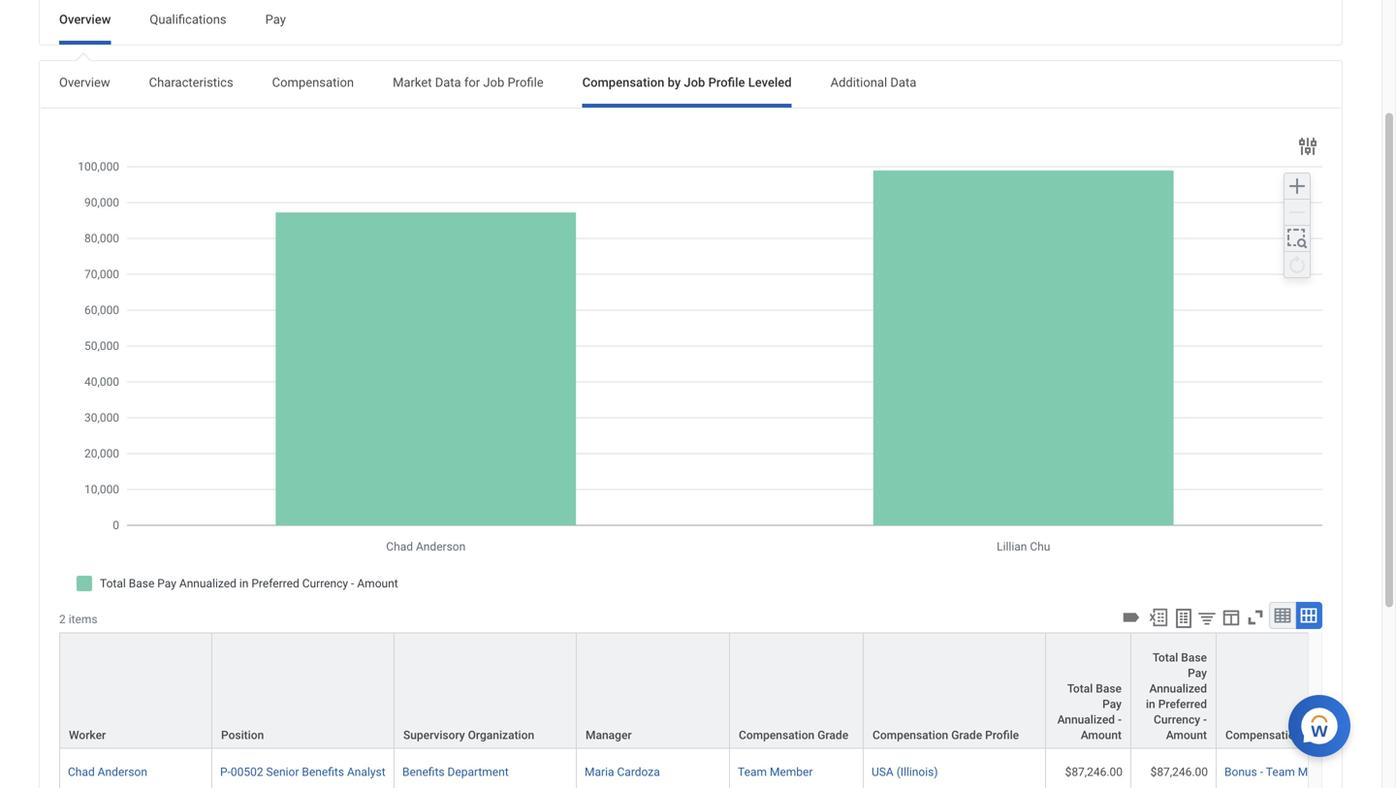 Task type: describe. For each thing, give the bounding box(es) containing it.
total base pay annualized - amount button
[[1047, 634, 1131, 748]]

bonus - team member
[[1225, 766, 1342, 779]]

worker column header
[[59, 633, 212, 750]]

annualized for preferred
[[1150, 682, 1208, 696]]

compensation for compensation
[[272, 75, 354, 90]]

team inside items selected list
[[1267, 766, 1296, 779]]

expand table image
[[1300, 606, 1319, 626]]

department
[[448, 766, 509, 779]]

overview for characteristics
[[59, 75, 110, 90]]

supervisory organization button
[[395, 634, 576, 748]]

additional data
[[831, 75, 917, 90]]

position column header
[[212, 633, 395, 750]]

total for total base pay annualized - amount
[[1068, 682, 1093, 696]]

in
[[1146, 698, 1156, 711]]

0 vertical spatial pay
[[265, 12, 286, 27]]

p-00502 senior benefits analyst link
[[220, 762, 386, 779]]

total base pay annualized in preferred currency - amount column header
[[1132, 633, 1217, 750]]

qualifications
[[150, 12, 227, 27]]

export to worksheets image
[[1173, 607, 1196, 631]]

2 tab list from the top
[[40, 61, 1342, 108]]

2 benefits from the left
[[403, 766, 445, 779]]

compensation plans effective button
[[1217, 634, 1397, 748]]

overview for qualifications
[[59, 12, 111, 27]]

compensation grade button
[[730, 634, 863, 748]]

grade for compensation grade
[[818, 729, 849, 742]]

usa
[[872, 766, 894, 779]]

team member link
[[738, 762, 813, 779]]

total base pay annualized - amount column header
[[1047, 633, 1132, 750]]

maria
[[585, 766, 614, 779]]

1 job from the left
[[483, 75, 505, 90]]

position
[[221, 729, 264, 742]]

manager button
[[577, 634, 729, 748]]

amount inside the total base pay annualized in preferred currency - amount
[[1167, 729, 1208, 742]]

for
[[464, 75, 480, 90]]

compensation for compensation plans effective
[[1226, 729, 1302, 742]]

maria cardoza
[[585, 766, 660, 779]]

total base pay annualized - amount
[[1058, 682, 1122, 742]]

usa (illinois) link
[[872, 762, 938, 779]]

2 job from the left
[[684, 75, 706, 90]]

data for market
[[435, 75, 461, 90]]

1 horizontal spatial profile
[[709, 75, 745, 90]]

chad
[[68, 766, 95, 779]]

tag image
[[1121, 607, 1143, 629]]

organization
[[468, 729, 535, 742]]

senior
[[266, 766, 299, 779]]

2 $87,246.00 from the left
[[1151, 766, 1209, 779]]

manager column header
[[577, 633, 730, 750]]

zoom out image
[[1286, 201, 1309, 224]]

member inside items selected list
[[1299, 766, 1342, 779]]

1 tab list from the top
[[40, 0, 1342, 45]]

(illinois)
[[897, 766, 938, 779]]

position button
[[212, 634, 394, 748]]

1 benefits from the left
[[302, 766, 344, 779]]

00502
[[231, 766, 263, 779]]

supervisory
[[404, 729, 465, 742]]

2
[[59, 613, 66, 627]]

fullscreen image
[[1245, 607, 1267, 629]]

plans
[[1305, 729, 1334, 742]]

compensation for compensation by job profile leveled
[[583, 75, 665, 90]]

- inside "total base pay annualized - amount"
[[1118, 713, 1122, 727]]

maria cardoza link
[[585, 762, 660, 779]]

compensation grade column header
[[730, 633, 864, 750]]

p-
[[220, 766, 231, 779]]



Task type: locate. For each thing, give the bounding box(es) containing it.
amount
[[1081, 729, 1122, 742], [1167, 729, 1208, 742]]

2 grade from the left
[[952, 729, 983, 742]]

pay right qualifications
[[265, 12, 286, 27]]

pay
[[265, 12, 286, 27], [1188, 667, 1208, 680], [1103, 698, 1122, 711]]

worker button
[[60, 634, 211, 748]]

supervisory organization column header
[[395, 633, 577, 750]]

effective
[[1337, 729, 1383, 742]]

0 horizontal spatial annualized
[[1058, 713, 1116, 727]]

row containing chad anderson
[[59, 749, 1397, 789]]

characteristics
[[149, 75, 233, 90]]

0 horizontal spatial grade
[[818, 729, 849, 742]]

worker
[[69, 729, 106, 742]]

2 horizontal spatial pay
[[1188, 667, 1208, 680]]

1 vertical spatial annualized
[[1058, 713, 1116, 727]]

row containing total base pay annualized in preferred currency - amount
[[59, 633, 1397, 750]]

configure and view chart data image
[[1297, 135, 1320, 158]]

team
[[738, 766, 767, 779], [1267, 766, 1296, 779]]

0 vertical spatial base
[[1182, 651, 1208, 665]]

items selected list
[[1225, 762, 1373, 789]]

1 vertical spatial base
[[1096, 682, 1122, 696]]

0 horizontal spatial team
[[738, 766, 767, 779]]

1 row from the top
[[59, 633, 1397, 750]]

data left for
[[435, 75, 461, 90]]

cardoza
[[617, 766, 660, 779]]

job
[[483, 75, 505, 90], [684, 75, 706, 90]]

export to excel image
[[1148, 607, 1170, 629]]

compensation grade
[[739, 729, 849, 742]]

1 horizontal spatial data
[[891, 75, 917, 90]]

annualized left currency
[[1058, 713, 1116, 727]]

compensation grade profile button
[[864, 634, 1046, 748]]

total base pay annualized in preferred currency - amount button
[[1132, 634, 1216, 748]]

1 grade from the left
[[818, 729, 849, 742]]

0 horizontal spatial total
[[1068, 682, 1093, 696]]

data
[[435, 75, 461, 90], [891, 75, 917, 90]]

usa (illinois)
[[872, 766, 938, 779]]

2 data from the left
[[891, 75, 917, 90]]

compensation by job profile leveled
[[583, 75, 792, 90]]

total for total base pay annualized in preferred currency - amount
[[1153, 651, 1179, 665]]

$87,246.00 down "total base pay annualized - amount"
[[1066, 766, 1123, 779]]

compensation grade profile column header
[[864, 633, 1047, 750]]

additional
[[831, 75, 888, 90]]

1 horizontal spatial pay
[[1103, 698, 1122, 711]]

bonus
[[1225, 766, 1258, 779]]

2 horizontal spatial profile
[[986, 729, 1020, 742]]

base inside the total base pay annualized in preferred currency - amount
[[1182, 651, 1208, 665]]

click to view/edit grid preferences image
[[1221, 607, 1243, 629]]

1 horizontal spatial benefits
[[403, 766, 445, 779]]

annualized
[[1150, 682, 1208, 696], [1058, 713, 1116, 727]]

0 vertical spatial overview
[[59, 12, 111, 27]]

leveled
[[749, 75, 792, 90]]

0 vertical spatial tab list
[[40, 0, 1342, 45]]

team member
[[738, 766, 813, 779]]

0 horizontal spatial benefits
[[302, 766, 344, 779]]

compensation grade profile
[[873, 729, 1020, 742]]

1 overview from the top
[[59, 12, 111, 27]]

grade for compensation grade profile
[[952, 729, 983, 742]]

1 horizontal spatial amount
[[1167, 729, 1208, 742]]

pay inside "total base pay annualized - amount"
[[1103, 698, 1122, 711]]

zoom in image
[[1286, 175, 1309, 198]]

0 horizontal spatial job
[[483, 75, 505, 90]]

table image
[[1274, 606, 1293, 626]]

profile
[[508, 75, 544, 90], [709, 75, 745, 90], [986, 729, 1020, 742]]

compensation plans effective
[[1226, 729, 1383, 742]]

2 horizontal spatial -
[[1261, 766, 1264, 779]]

2 amount from the left
[[1167, 729, 1208, 742]]

profile inside popup button
[[986, 729, 1020, 742]]

1 horizontal spatial total
[[1153, 651, 1179, 665]]

0 vertical spatial annualized
[[1150, 682, 1208, 696]]

pay for total base pay annualized in preferred currency - amount
[[1188, 667, 1208, 680]]

tab list
[[40, 0, 1342, 45], [40, 61, 1342, 108]]

manager
[[586, 729, 632, 742]]

- inside the total base pay annualized in preferred currency - amount
[[1204, 713, 1208, 727]]

annualized inside the total base pay annualized in preferred currency - amount
[[1150, 682, 1208, 696]]

annualized for amount
[[1058, 713, 1116, 727]]

benefits down supervisory
[[403, 766, 445, 779]]

job right by
[[684, 75, 706, 90]]

benefits
[[302, 766, 344, 779], [403, 766, 445, 779]]

total base pay annualized in preferred currency - amount
[[1146, 651, 1208, 742]]

benefits department
[[403, 766, 509, 779]]

row
[[59, 633, 1397, 750], [59, 749, 1397, 789]]

pay left in
[[1103, 698, 1122, 711]]

preferred
[[1159, 698, 1208, 711]]

currency
[[1154, 713, 1201, 727]]

1 vertical spatial pay
[[1188, 667, 1208, 680]]

p-00502 senior benefits analyst
[[220, 766, 386, 779]]

1 amount from the left
[[1081, 729, 1122, 742]]

compensation for compensation grade
[[739, 729, 815, 742]]

1 horizontal spatial base
[[1182, 651, 1208, 665]]

base for total base pay annualized in preferred currency - amount
[[1182, 651, 1208, 665]]

base
[[1182, 651, 1208, 665], [1096, 682, 1122, 696]]

1 $87,246.00 from the left
[[1066, 766, 1123, 779]]

benefits right senior
[[302, 766, 344, 779]]

0 horizontal spatial $87,246.00
[[1066, 766, 1123, 779]]

anderson
[[98, 766, 147, 779]]

data right additional
[[891, 75, 917, 90]]

profile left leveled at the right of the page
[[709, 75, 745, 90]]

0 horizontal spatial data
[[435, 75, 461, 90]]

1 vertical spatial total
[[1068, 682, 1093, 696]]

1 horizontal spatial grade
[[952, 729, 983, 742]]

chad anderson
[[68, 766, 147, 779]]

pay up preferred
[[1188, 667, 1208, 680]]

member down compensation grade
[[770, 766, 813, 779]]

toolbar
[[1118, 603, 1323, 633]]

2 items
[[59, 613, 98, 627]]

- inside items selected list
[[1261, 766, 1264, 779]]

reset image
[[1286, 253, 1309, 277]]

member down the plans
[[1299, 766, 1342, 779]]

0 vertical spatial total
[[1153, 651, 1179, 665]]

pay inside the total base pay annualized in preferred currency - amount
[[1188, 667, 1208, 680]]

1 horizontal spatial $87,246.00
[[1151, 766, 1209, 779]]

drag zoom image
[[1286, 227, 1309, 250]]

data for additional
[[891, 75, 917, 90]]

0 horizontal spatial member
[[770, 766, 813, 779]]

1 horizontal spatial annualized
[[1150, 682, 1208, 696]]

- down preferred
[[1204, 713, 1208, 727]]

job right for
[[483, 75, 505, 90]]

team right bonus
[[1267, 766, 1296, 779]]

2 team from the left
[[1267, 766, 1296, 779]]

1 data from the left
[[435, 75, 461, 90]]

supervisory organization
[[404, 729, 535, 742]]

1 member from the left
[[770, 766, 813, 779]]

base left total base pay annualized in preferred currency - amount popup button
[[1096, 682, 1122, 696]]

base for total base pay annualized - amount
[[1096, 682, 1122, 696]]

total inside the total base pay annualized in preferred currency - amount
[[1153, 651, 1179, 665]]

total
[[1153, 651, 1179, 665], [1068, 682, 1093, 696]]

0 horizontal spatial pay
[[265, 12, 286, 27]]

0 horizontal spatial base
[[1096, 682, 1122, 696]]

2 member from the left
[[1299, 766, 1342, 779]]

1 team from the left
[[738, 766, 767, 779]]

-
[[1118, 713, 1122, 727], [1204, 713, 1208, 727], [1261, 766, 1264, 779]]

items
[[69, 613, 98, 627]]

select to filter grid data image
[[1197, 608, 1218, 629]]

annualized up preferred
[[1150, 682, 1208, 696]]

market data for job profile
[[393, 75, 544, 90]]

bonus - team member link
[[1225, 762, 1342, 779]]

1 horizontal spatial team
[[1267, 766, 1296, 779]]

overview
[[59, 12, 111, 27], [59, 75, 110, 90]]

compensation for compensation grade profile
[[873, 729, 949, 742]]

$87,246.00
[[1066, 766, 1123, 779], [1151, 766, 1209, 779]]

compensation
[[272, 75, 354, 90], [583, 75, 665, 90], [739, 729, 815, 742], [873, 729, 949, 742], [1226, 729, 1302, 742]]

base down export to worksheets icon
[[1182, 651, 1208, 665]]

by
[[668, 75, 681, 90]]

annualized inside "total base pay annualized - amount"
[[1058, 713, 1116, 727]]

analyst
[[347, 766, 386, 779]]

team down compensation grade
[[738, 766, 767, 779]]

0 horizontal spatial amount
[[1081, 729, 1122, 742]]

- left currency
[[1118, 713, 1122, 727]]

1 horizontal spatial -
[[1204, 713, 1208, 727]]

member
[[770, 766, 813, 779], [1299, 766, 1342, 779]]

2 vertical spatial pay
[[1103, 698, 1122, 711]]

1 horizontal spatial job
[[684, 75, 706, 90]]

1 horizontal spatial member
[[1299, 766, 1342, 779]]

0 horizontal spatial -
[[1118, 713, 1122, 727]]

base inside "total base pay annualized - amount"
[[1096, 682, 1122, 696]]

chad anderson link
[[68, 762, 147, 779]]

2 row from the top
[[59, 749, 1397, 789]]

pay for total base pay annualized - amount
[[1103, 698, 1122, 711]]

amount inside "total base pay annualized - amount"
[[1081, 729, 1122, 742]]

0 horizontal spatial profile
[[508, 75, 544, 90]]

$87,246.00 down currency
[[1151, 766, 1209, 779]]

market
[[393, 75, 432, 90]]

total inside "total base pay annualized - amount"
[[1068, 682, 1093, 696]]

benefits department link
[[403, 762, 509, 779]]

2 overview from the top
[[59, 75, 110, 90]]

profile left "total base pay annualized - amount"
[[986, 729, 1020, 742]]

1 vertical spatial tab list
[[40, 61, 1342, 108]]

- right bonus
[[1261, 766, 1264, 779]]

1 vertical spatial overview
[[59, 75, 110, 90]]

profile right for
[[508, 75, 544, 90]]

grade
[[818, 729, 849, 742], [952, 729, 983, 742]]



Task type: vqa. For each thing, say whether or not it's contained in the screenshot.
ROW containing Chad Anderson
yes



